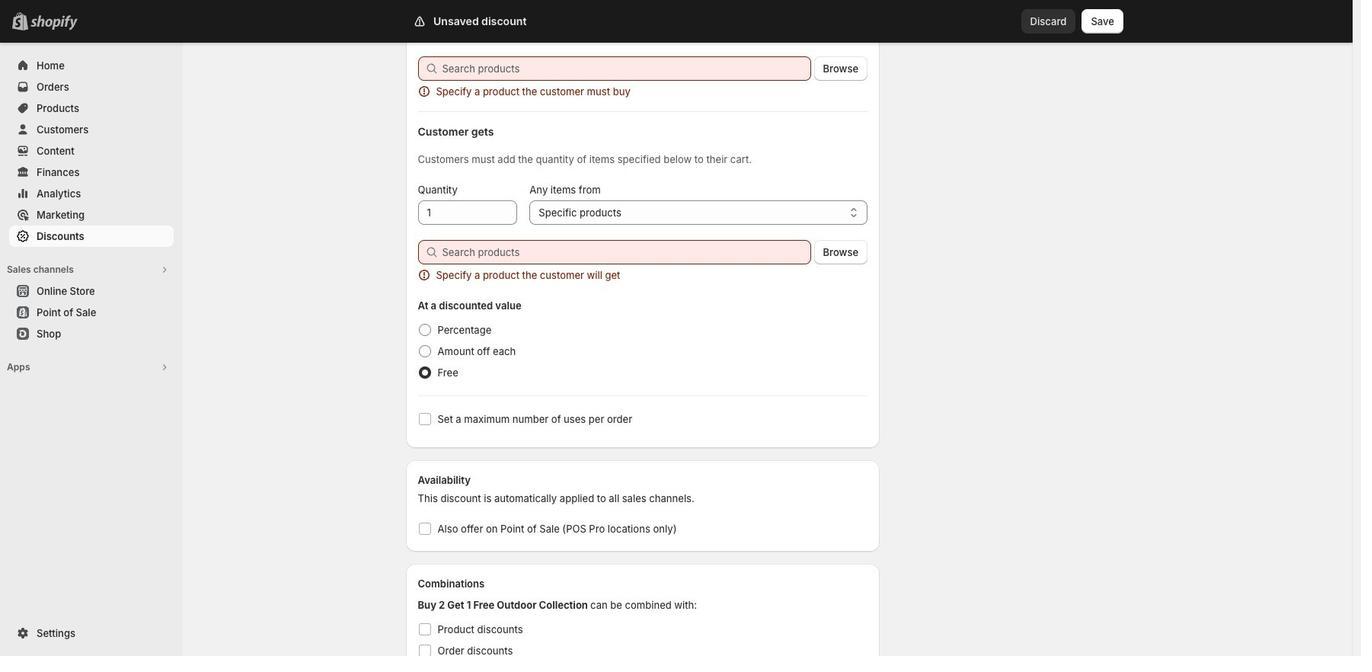 Task type: vqa. For each thing, say whether or not it's contained in the screenshot.
The 0.00 Text Box
no



Task type: locate. For each thing, give the bounding box(es) containing it.
None text field
[[418, 200, 518, 225]]



Task type: describe. For each thing, give the bounding box(es) containing it.
Search products text field
[[442, 56, 811, 81]]

Search products text field
[[442, 240, 811, 264]]

shopify image
[[30, 15, 78, 30]]



